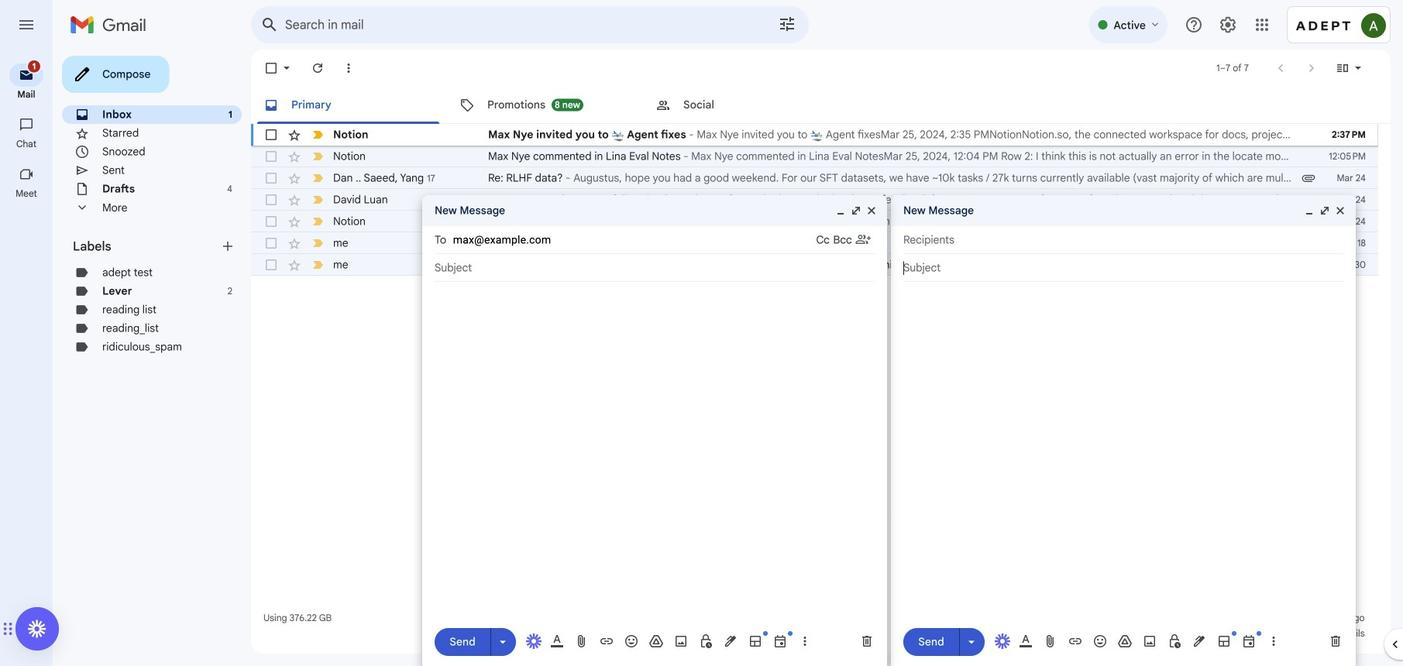 Task type: locate. For each thing, give the bounding box(es) containing it.
refresh image
[[310, 60, 326, 76]]

0 horizontal spatial dialog
[[422, 195, 888, 667]]

subject field for pop out image
[[904, 260, 1344, 276]]

insert photo image for 'insert files using drive' icon for insert emoji ‪(⌘⇧2)‬ icon
[[674, 634, 689, 650]]

7 row from the top
[[251, 254, 1404, 276]]

insert photo image left toggle confidential mode icon
[[674, 634, 689, 650]]

toggle confidential mode image
[[698, 634, 714, 650]]

insert signature image
[[1192, 634, 1208, 650]]

insert photo image left toggle confidential mode image
[[1143, 634, 1158, 650]]

None checkbox
[[264, 171, 279, 186], [264, 236, 279, 251], [264, 171, 279, 186], [264, 236, 279, 251]]

0 horizontal spatial 🗣️ image
[[488, 238, 501, 251]]

0 horizontal spatial subject field
[[435, 260, 875, 276]]

more send options image
[[495, 635, 511, 650]]

1 attach files image from the left
[[574, 634, 590, 650]]

0 horizontal spatial attach files image
[[574, 634, 590, 650]]

dialog
[[422, 195, 888, 667], [891, 195, 1357, 667]]

⚔️ image
[[680, 238, 693, 251]]

advanced search options image
[[772, 9, 803, 40]]

insert signature image
[[723, 634, 739, 650]]

2 🗣️ image from the left
[[1088, 238, 1101, 251]]

insert files using drive image
[[649, 634, 664, 650], [1118, 634, 1133, 650]]

1 dialog from the left
[[422, 195, 888, 667]]

navigation
[[0, 50, 54, 667]]

1 horizontal spatial minimize image
[[1304, 205, 1316, 217]]

insert photo image for 'insert files using drive' icon for insert emoji ‪(⌘⇧2)‬ image
[[1143, 634, 1158, 650]]

insert files using drive image right insert emoji ‪(⌘⇧2)‬ image
[[1118, 634, 1133, 650]]

1 insert photo image from the left
[[674, 634, 689, 650]]

1 horizontal spatial insert files using drive image
[[1118, 634, 1133, 650]]

minimize image left pop out image
[[1304, 205, 1316, 217]]

support image
[[1185, 16, 1204, 34]]

move image
[[2, 620, 8, 639]]

1 subject field from the left
[[435, 260, 875, 276]]

2 insert photo image from the left
[[1143, 634, 1158, 650]]

attach files image left insert link ‪(⌘k)‬ icon
[[1043, 634, 1059, 650]]

1 horizontal spatial dialog
[[891, 195, 1357, 667]]

None checkbox
[[264, 60, 279, 76], [264, 127, 279, 143], [264, 149, 279, 164], [264, 192, 279, 208], [264, 214, 279, 229], [264, 257, 279, 273], [264, 60, 279, 76], [264, 127, 279, 143], [264, 149, 279, 164], [264, 192, 279, 208], [264, 214, 279, 229], [264, 257, 279, 273]]

1 insert files using drive image from the left
[[649, 634, 664, 650]]

Search in mail search field
[[251, 6, 809, 43]]

1 horizontal spatial subject field
[[904, 260, 1344, 276]]

insert photo image
[[674, 634, 689, 650], [1143, 634, 1158, 650]]

2 insert files using drive image from the left
[[1118, 634, 1133, 650]]

has attachment image
[[1302, 171, 1317, 186]]

insert files using drive image right insert emoji ‪(⌘⇧2)‬ icon
[[649, 634, 664, 650]]

set up a time to meet image
[[773, 634, 788, 650]]

0 horizontal spatial insert files using drive image
[[649, 634, 664, 650]]

0 horizontal spatial insert photo image
[[674, 634, 689, 650]]

move image
[[8, 620, 13, 639]]

more options image
[[801, 634, 810, 650]]

social tab
[[643, 87, 839, 124]]

close image
[[1335, 205, 1347, 217]]

1 horizontal spatial 🗣️ image
[[1088, 238, 1101, 251]]

set up a time to meet image
[[1242, 634, 1257, 650]]

tab list
[[251, 87, 1391, 124]]

minimize image
[[835, 205, 847, 217], [1304, 205, 1316, 217]]

0 horizontal spatial minimize image
[[835, 205, 847, 217]]

2 minimize image from the left
[[1304, 205, 1316, 217]]

🛬 image
[[811, 129, 824, 142]]

minimize image left pop out icon
[[835, 205, 847, 217]]

more options image
[[1270, 634, 1279, 650]]

1 row from the top
[[251, 124, 1379, 146]]

1 horizontal spatial insert photo image
[[1143, 634, 1158, 650]]

attach files image left insert link ‪(⌘k)‬ image
[[574, 634, 590, 650]]

record a loom image
[[28, 620, 47, 639]]

Subject field
[[435, 260, 875, 276], [904, 260, 1344, 276]]

toggle split pane mode image
[[1336, 60, 1351, 76]]

discard draft ‪(⌘⇧d)‬ image
[[1329, 634, 1344, 650]]

attach files image
[[574, 634, 590, 650], [1043, 634, 1059, 650]]

main content
[[251, 50, 1404, 654]]

pop out image
[[850, 205, 863, 217]]

insert emoji ‪(⌘⇧2)‬ image
[[624, 634, 640, 650]]

2 row from the top
[[251, 146, 1379, 167]]

heading
[[0, 88, 53, 101], [0, 138, 53, 150], [0, 188, 53, 200], [73, 239, 220, 254]]

2 subject field from the left
[[904, 260, 1344, 276]]

2 attach files image from the left
[[1043, 634, 1059, 650]]

1 minimize image from the left
[[835, 205, 847, 217]]

footer
[[251, 611, 1379, 642]]

insert files using drive image for insert emoji ‪(⌘⇧2)‬ icon
[[649, 634, 664, 650]]

1 horizontal spatial attach files image
[[1043, 634, 1059, 650]]

5 row from the top
[[251, 211, 1379, 233]]

6 row from the top
[[251, 233, 1404, 254]]

close image
[[866, 205, 878, 217]]

row
[[251, 124, 1379, 146], [251, 146, 1379, 167], [251, 167, 1379, 189], [251, 189, 1379, 211], [251, 211, 1379, 233], [251, 233, 1404, 254], [251, 254, 1404, 276]]

more email options image
[[341, 60, 357, 76]]

insert files using drive image for insert emoji ‪(⌘⇧2)‬ image
[[1118, 634, 1133, 650]]

🗣️ image
[[488, 238, 501, 251], [1088, 238, 1101, 251]]

insert link ‪(⌘k)‬ image
[[599, 634, 615, 650]]



Task type: describe. For each thing, give the bounding box(es) containing it.
To recipients text field
[[453, 228, 817, 253]]

pop out image
[[1319, 205, 1332, 217]]

promotions, 8 new messages, tab
[[447, 87, 643, 124]]

more send options image
[[964, 635, 980, 650]]

select a layout image
[[748, 634, 764, 650]]

toggle confidential mode image
[[1167, 634, 1183, 650]]

1 🗣️ image from the left
[[488, 238, 501, 251]]

minimize image for pop out icon
[[835, 205, 847, 217]]

4 row from the top
[[251, 189, 1379, 211]]

select a layout image
[[1217, 634, 1233, 650]]

gmail image
[[70, 9, 154, 40]]

minimize image for pop out image
[[1304, 205, 1316, 217]]

main menu image
[[17, 16, 36, 34]]

2 dialog from the left
[[891, 195, 1357, 667]]

Search in mail text field
[[285, 17, 735, 33]]

insert emoji ‪(⌘⇧2)‬ image
[[1093, 634, 1109, 650]]

3 row from the top
[[251, 167, 1379, 189]]

primary tab
[[251, 87, 446, 124]]

attach files image for insert link ‪(⌘k)‬ image
[[574, 634, 590, 650]]

discard draft ‪(⌘⇧d)‬ image
[[860, 634, 875, 650]]

🛬 image
[[612, 129, 625, 142]]

settings image
[[1219, 16, 1238, 34]]

insert link ‪(⌘k)‬ image
[[1068, 634, 1084, 650]]

search in mail image
[[256, 11, 284, 39]]

attach files image for insert link ‪(⌘k)‬ icon
[[1043, 634, 1059, 650]]

subject field for pop out icon
[[435, 260, 875, 276]]



Task type: vqa. For each thing, say whether or not it's contained in the screenshot.
Labels shown in label list.
no



